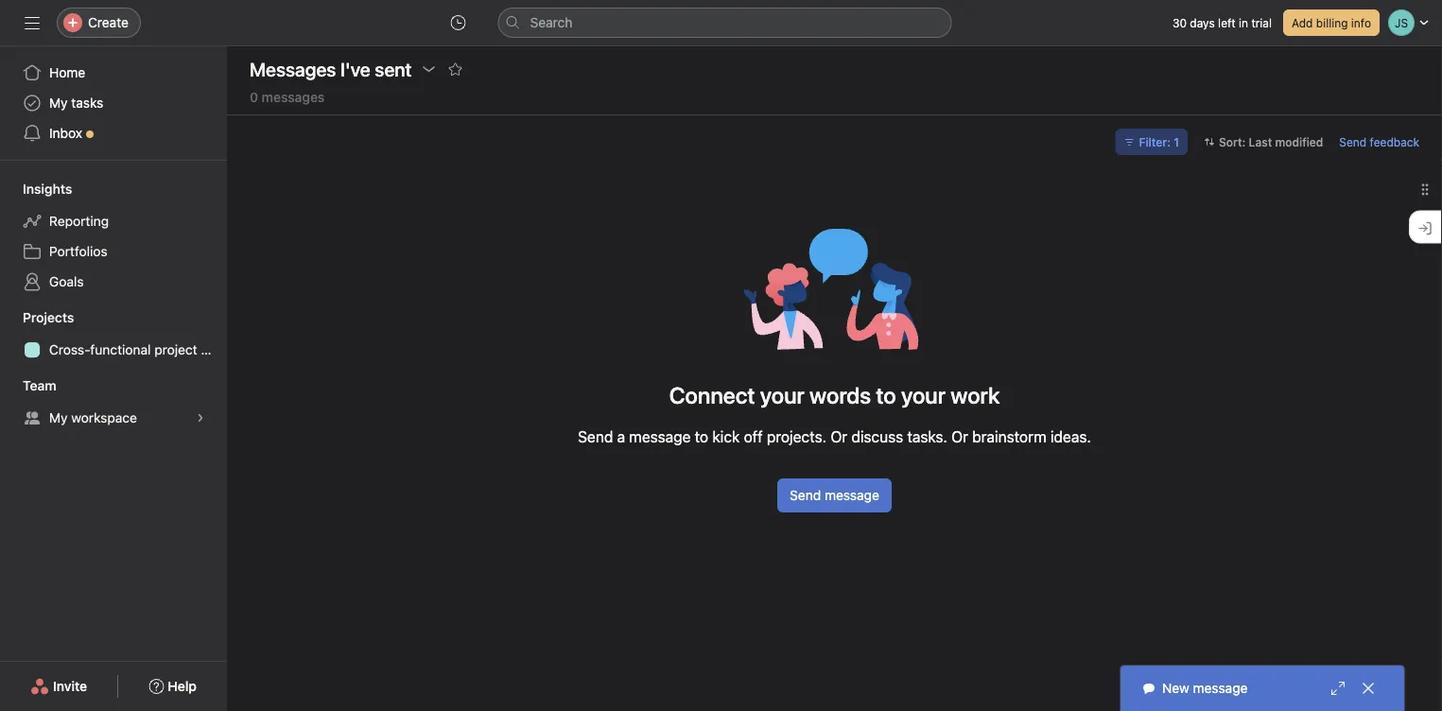 Task type: vqa. For each thing, say whether or not it's contained in the screenshot.
trial
yes



Task type: locate. For each thing, give the bounding box(es) containing it.
sort: last modified
[[1219, 135, 1323, 148]]

tasks
[[71, 95, 103, 111]]

to left kick
[[695, 428, 709, 446]]

my tasks
[[49, 95, 103, 111]]

reporting
[[49, 213, 109, 229]]

my for my workspace
[[49, 410, 68, 426]]

projects button
[[0, 308, 74, 327]]

in
[[1239, 16, 1248, 29]]

your
[[760, 382, 805, 409]]

sort: last modified button
[[1195, 129, 1332, 155]]

create
[[88, 15, 129, 30]]

i've sent
[[341, 58, 412, 80]]

modified
[[1275, 135, 1323, 148]]

my workspace link
[[11, 403, 216, 433]]

1 horizontal spatial to
[[876, 382, 896, 409]]

global element
[[0, 46, 227, 160]]

1 or from the left
[[831, 428, 847, 446]]

to up "discuss"
[[876, 382, 896, 409]]

my
[[49, 95, 68, 111], [49, 410, 68, 426]]

0 vertical spatial message
[[629, 428, 691, 446]]

hide sidebar image
[[25, 15, 40, 30]]

0 vertical spatial to
[[876, 382, 896, 409]]

2 or from the left
[[952, 428, 968, 446]]

30 days left in trial
[[1173, 16, 1272, 29]]

expand new message image
[[1331, 681, 1346, 696]]

0 horizontal spatial or
[[831, 428, 847, 446]]

cross-
[[49, 342, 90, 357]]

days
[[1190, 16, 1215, 29]]

a
[[617, 428, 625, 446]]

cross-functional project plan link
[[11, 335, 227, 365]]

send down projects.
[[790, 488, 821, 503]]

1 horizontal spatial or
[[952, 428, 968, 446]]

message down 'send a message to kick off projects. or discuss tasks. or brainstorm ideas.'
[[825, 488, 879, 503]]

2 my from the top
[[49, 410, 68, 426]]

insights
[[23, 181, 72, 197]]

1 horizontal spatial send
[[790, 488, 821, 503]]

search button
[[498, 8, 952, 38]]

0 vertical spatial my
[[49, 95, 68, 111]]

1 vertical spatial to
[[695, 428, 709, 446]]

1 horizontal spatial message
[[825, 488, 879, 503]]

send inside button
[[790, 488, 821, 503]]

billing
[[1316, 16, 1348, 29]]

kick
[[712, 428, 740, 446]]

message right a
[[629, 428, 691, 446]]

workspace
[[71, 410, 137, 426]]

or
[[831, 428, 847, 446], [952, 428, 968, 446]]

messages
[[262, 89, 325, 105]]

or left "discuss"
[[831, 428, 847, 446]]

0 horizontal spatial to
[[695, 428, 709, 446]]

or right tasks.
[[952, 428, 968, 446]]

send
[[1340, 135, 1367, 148], [578, 428, 613, 446], [790, 488, 821, 503]]

message inside button
[[825, 488, 879, 503]]

to for kick
[[695, 428, 709, 446]]

0 horizontal spatial send
[[578, 428, 613, 446]]

my inside the global element
[[49, 95, 68, 111]]

filter: 1 button
[[1116, 129, 1188, 155]]

1 vertical spatial send
[[578, 428, 613, 446]]

my tasks link
[[11, 88, 216, 118]]

projects
[[23, 310, 74, 325]]

search
[[530, 15, 573, 30]]

2 horizontal spatial send
[[1340, 135, 1367, 148]]

plan
[[201, 342, 227, 357]]

message
[[629, 428, 691, 446], [825, 488, 879, 503]]

portfolios
[[49, 244, 107, 259]]

discuss
[[851, 428, 903, 446]]

insights button
[[0, 180, 72, 199]]

1 my from the top
[[49, 95, 68, 111]]

left
[[1218, 16, 1236, 29]]

off
[[744, 428, 763, 446]]

send left feedback
[[1340, 135, 1367, 148]]

send left a
[[578, 428, 613, 446]]

add to starred image
[[448, 61, 463, 77]]

reporting link
[[11, 206, 216, 236]]

my inside "teams" element
[[49, 410, 68, 426]]

my left tasks
[[49, 95, 68, 111]]

create button
[[57, 8, 141, 38]]

0 horizontal spatial message
[[629, 428, 691, 446]]

add billing info
[[1292, 16, 1371, 29]]

sort:
[[1219, 135, 1246, 148]]

goals
[[49, 274, 84, 289]]

add billing info button
[[1283, 9, 1380, 36]]

to
[[876, 382, 896, 409], [695, 428, 709, 446]]

projects.
[[767, 428, 827, 446]]

feedback
[[1370, 135, 1420, 148]]

0 vertical spatial send
[[1340, 135, 1367, 148]]

1 vertical spatial message
[[825, 488, 879, 503]]

my down "team"
[[49, 410, 68, 426]]

1 vertical spatial my
[[49, 410, 68, 426]]

brainstorm
[[972, 428, 1047, 446]]

2 vertical spatial send
[[790, 488, 821, 503]]

portfolios link
[[11, 236, 216, 267]]

invite
[[53, 679, 87, 694]]



Task type: describe. For each thing, give the bounding box(es) containing it.
insights element
[[0, 172, 227, 301]]

trial
[[1252, 16, 1272, 29]]

my workspace
[[49, 410, 137, 426]]

history image
[[451, 15, 466, 30]]

filter:
[[1139, 135, 1171, 148]]

send a message to kick off projects. or discuss tasks. or brainstorm ideas.
[[578, 428, 1091, 446]]

actions image
[[421, 61, 436, 77]]

filter: 1
[[1139, 135, 1179, 148]]

0 messages
[[250, 89, 325, 105]]

home link
[[11, 58, 216, 88]]

words
[[810, 382, 871, 409]]

last
[[1249, 135, 1272, 148]]

inbox
[[49, 125, 82, 141]]

help
[[168, 679, 197, 694]]

tasks.
[[907, 428, 948, 446]]

team button
[[0, 376, 56, 395]]

your work
[[901, 382, 1000, 409]]

project
[[154, 342, 197, 357]]

send message
[[790, 488, 879, 503]]

cross-functional project plan
[[49, 342, 227, 357]]

home
[[49, 65, 85, 80]]

to for your work
[[876, 382, 896, 409]]

functional
[[90, 342, 151, 357]]

send feedback link
[[1340, 133, 1420, 150]]

team
[[23, 378, 56, 393]]

send feedback
[[1340, 135, 1420, 148]]

search list box
[[498, 8, 952, 38]]

see details, my workspace image
[[195, 412, 206, 424]]

send for send message
[[790, 488, 821, 503]]

teams element
[[0, 369, 227, 437]]

my for my tasks
[[49, 95, 68, 111]]

goals link
[[11, 267, 216, 297]]

invite button
[[18, 670, 99, 704]]

send message button
[[778, 479, 892, 513]]

connect your words to your work
[[669, 382, 1000, 409]]

0
[[250, 89, 258, 105]]

ideas.
[[1051, 428, 1091, 446]]

close image
[[1361, 681, 1376, 696]]

messages
[[250, 58, 336, 80]]

1
[[1174, 135, 1179, 148]]

help button
[[136, 670, 209, 704]]

0 messages button
[[250, 89, 325, 114]]

new message
[[1162, 680, 1248, 696]]

inbox link
[[11, 118, 216, 148]]

add
[[1292, 16, 1313, 29]]

projects element
[[0, 301, 227, 369]]

connect
[[669, 382, 755, 409]]

send for send feedback
[[1340, 135, 1367, 148]]

messages i've sent
[[250, 58, 412, 80]]

send for send a message to kick off projects. or discuss tasks. or brainstorm ideas.
[[578, 428, 613, 446]]

30
[[1173, 16, 1187, 29]]

info
[[1351, 16, 1371, 29]]



